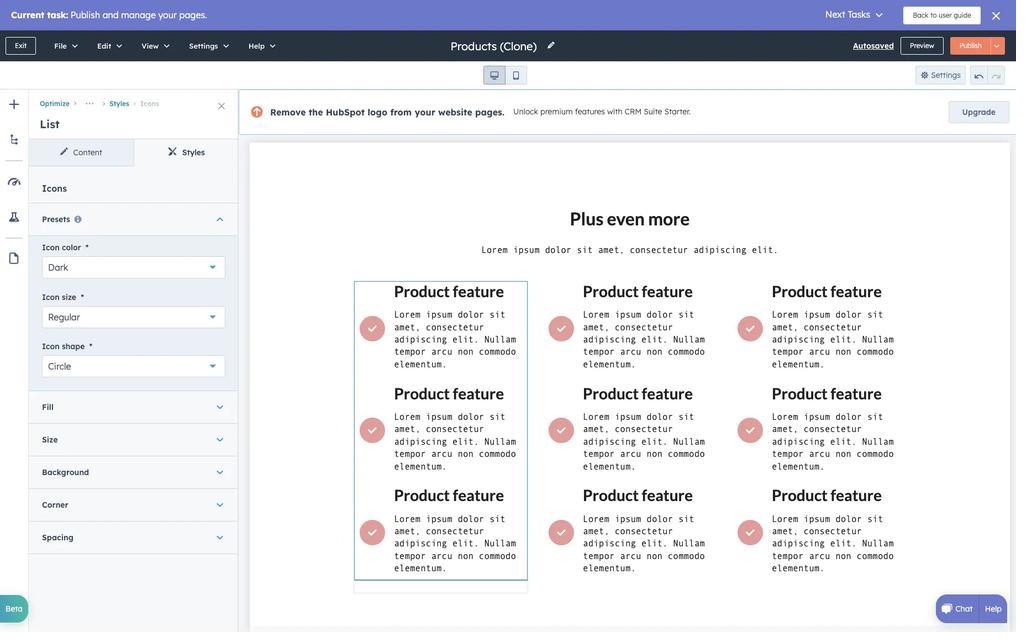 Task type: describe. For each thing, give the bounding box(es) containing it.
0 horizontal spatial settings button
[[178, 30, 237, 61]]

unlock premium features with crm suite starter.
[[514, 107, 691, 117]]

circle button
[[42, 355, 226, 378]]

caret image for spacing
[[217, 532, 223, 543]]

icon for dark
[[42, 243, 60, 253]]

from
[[391, 107, 412, 118]]

0 vertical spatial settings
[[189, 41, 218, 50]]

logo
[[368, 107, 388, 118]]

fill button
[[42, 391, 226, 423]]

circle
[[48, 361, 71, 372]]

corner
[[42, 500, 68, 510]]

styles link
[[134, 139, 239, 166]]

color
[[62, 243, 81, 253]]

presets button
[[42, 203, 226, 236]]

edit
[[97, 41, 111, 50]]

icons button
[[129, 100, 159, 108]]

navigation containing optimize
[[29, 90, 239, 112]]

icon size
[[42, 292, 76, 302]]

spacing
[[42, 533, 73, 543]]

content link
[[29, 139, 134, 166]]

styles inside navigation
[[110, 100, 129, 108]]

exit link
[[6, 37, 36, 55]]

1 horizontal spatial settings
[[932, 70, 962, 80]]

icon for circle
[[42, 342, 60, 352]]

autosaved
[[854, 41, 895, 51]]

upgrade link
[[949, 101, 1010, 123]]

0 horizontal spatial icons
[[42, 183, 67, 194]]

dark
[[48, 262, 68, 273]]

file
[[54, 41, 67, 50]]

publish
[[960, 41, 983, 50]]

chat
[[956, 604, 974, 614]]

with
[[608, 107, 623, 117]]

premium
[[541, 107, 573, 117]]

1 vertical spatial settings button
[[916, 66, 966, 85]]

remove
[[270, 107, 306, 118]]

caret image for fill
[[217, 402, 223, 413]]

exit
[[15, 41, 27, 50]]

icons inside navigation
[[140, 100, 159, 108]]

icon color
[[42, 243, 81, 253]]

pages.
[[475, 107, 505, 118]]

crm
[[625, 107, 642, 117]]

upgrade
[[963, 107, 996, 117]]

edit button
[[86, 30, 130, 61]]

your
[[415, 107, 436, 118]]

shape
[[62, 342, 85, 352]]

optimize
[[40, 100, 70, 108]]

preview button
[[901, 37, 944, 55]]



Task type: vqa. For each thing, say whether or not it's contained in the screenshot.
yourself
no



Task type: locate. For each thing, give the bounding box(es) containing it.
icon shape
[[42, 342, 85, 352]]

hubspot
[[326, 107, 365, 118]]

content
[[73, 148, 102, 158]]

beta button
[[0, 595, 28, 623]]

1 vertical spatial settings
[[932, 70, 962, 80]]

features
[[575, 107, 605, 117]]

styles button
[[99, 100, 129, 108]]

caret image inside fill dropdown button
[[217, 402, 223, 413]]

size
[[42, 435, 58, 445]]

0 horizontal spatial settings
[[189, 41, 218, 50]]

size
[[62, 292, 76, 302]]

2 group from the left
[[971, 66, 1006, 85]]

settings right 'view' "button" at the top
[[189, 41, 218, 50]]

0 vertical spatial settings button
[[178, 30, 237, 61]]

list
[[40, 117, 60, 131]]

size button
[[42, 424, 226, 456]]

starter.
[[665, 107, 691, 117]]

styles
[[110, 100, 129, 108], [182, 148, 205, 158]]

1 horizontal spatial icons
[[140, 100, 159, 108]]

help inside help button
[[249, 41, 265, 50]]

unlock
[[514, 107, 539, 117]]

regular
[[48, 312, 80, 323]]

3 caret image from the top
[[217, 467, 223, 478]]

view button
[[130, 30, 178, 61]]

publish button
[[951, 37, 992, 55]]

website
[[438, 107, 473, 118]]

the
[[309, 107, 323, 118]]

icon up "circle"
[[42, 342, 60, 352]]

icon for regular
[[42, 292, 60, 302]]

0 horizontal spatial styles
[[110, 100, 129, 108]]

icon left color
[[42, 243, 60, 253]]

caret image inside corner dropdown button
[[217, 500, 223, 511]]

close image
[[218, 103, 225, 109]]

1 vertical spatial icons
[[42, 183, 67, 194]]

group up pages. on the left top of page
[[484, 66, 527, 85]]

settings
[[189, 41, 218, 50], [932, 70, 962, 80]]

0 vertical spatial icons
[[140, 100, 159, 108]]

1 horizontal spatial group
[[971, 66, 1006, 85]]

0 horizontal spatial group
[[484, 66, 527, 85]]

corner button
[[42, 489, 226, 521]]

icon
[[42, 243, 60, 253], [42, 292, 60, 302], [42, 342, 60, 352]]

styles inside 'styles' link
[[182, 148, 205, 158]]

settings down preview button
[[932, 70, 962, 80]]

2 icon from the top
[[42, 292, 60, 302]]

preview
[[911, 41, 935, 50]]

1 group from the left
[[484, 66, 527, 85]]

0 horizontal spatial help
[[249, 41, 265, 50]]

background
[[42, 468, 89, 478]]

tab list
[[29, 139, 239, 166]]

1 vertical spatial icon
[[42, 292, 60, 302]]

icons
[[140, 100, 159, 108], [42, 183, 67, 194]]

tab list containing content
[[29, 139, 239, 166]]

group down the publish 'group'
[[971, 66, 1006, 85]]

1 vertical spatial styles
[[182, 148, 205, 158]]

help
[[249, 41, 265, 50], [986, 604, 1002, 614]]

settings button
[[178, 30, 237, 61], [916, 66, 966, 85]]

file button
[[43, 30, 86, 61]]

dark button
[[42, 257, 226, 279]]

1 caret image from the top
[[217, 402, 223, 413]]

None field
[[450, 38, 540, 53]]

presets
[[42, 215, 70, 224]]

caret image for size
[[217, 435, 223, 446]]

1 icon from the top
[[42, 243, 60, 253]]

5 caret image from the top
[[217, 532, 223, 543]]

background button
[[42, 457, 226, 489]]

publish group
[[951, 37, 1006, 55]]

0 vertical spatial styles
[[110, 100, 129, 108]]

optimize button
[[40, 100, 70, 108]]

help button
[[237, 30, 284, 61]]

3 icon from the top
[[42, 342, 60, 352]]

fill
[[42, 402, 54, 412]]

view
[[142, 41, 159, 50]]

caret image inside background 'dropdown button'
[[217, 467, 223, 478]]

regular button
[[42, 306, 226, 328]]

autosaved button
[[854, 39, 895, 53]]

caret image
[[217, 402, 223, 413], [217, 435, 223, 446], [217, 467, 223, 478], [217, 500, 223, 511], [217, 532, 223, 543]]

remove the hubspot logo from your website pages.
[[270, 107, 505, 118]]

0 vertical spatial help
[[249, 41, 265, 50]]

caret image for background
[[217, 467, 223, 478]]

group
[[484, 66, 527, 85], [971, 66, 1006, 85]]

0 vertical spatial icon
[[42, 243, 60, 253]]

icons up presets
[[42, 183, 67, 194]]

2 caret image from the top
[[217, 435, 223, 446]]

4 caret image from the top
[[217, 500, 223, 511]]

caret image inside spacing dropdown button
[[217, 532, 223, 543]]

1 horizontal spatial styles
[[182, 148, 205, 158]]

beta
[[6, 604, 23, 614]]

caret image
[[217, 214, 223, 225]]

suite
[[644, 107, 663, 117]]

1 vertical spatial help
[[986, 604, 1002, 614]]

caret image inside size dropdown button
[[217, 435, 223, 446]]

navigation
[[29, 90, 239, 112]]

1 horizontal spatial settings button
[[916, 66, 966, 85]]

spacing button
[[42, 522, 226, 554]]

icon left size
[[42, 292, 60, 302]]

icons right the styles button
[[140, 100, 159, 108]]

caret image for corner
[[217, 500, 223, 511]]

1 horizontal spatial help
[[986, 604, 1002, 614]]

2 vertical spatial icon
[[42, 342, 60, 352]]



